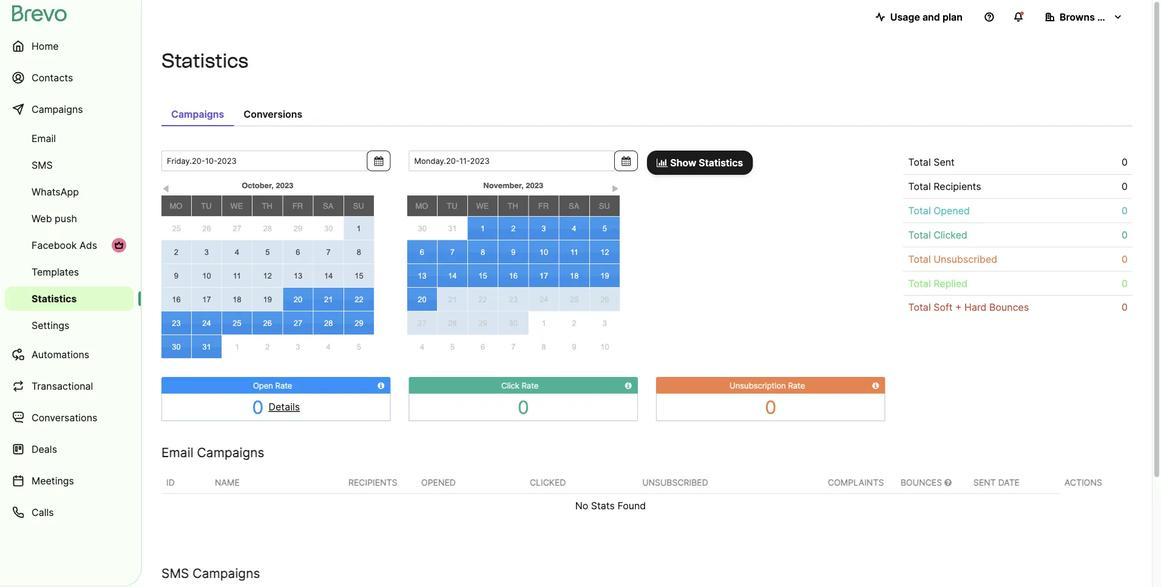 Task type: locate. For each thing, give the bounding box(es) containing it.
28 link
[[252, 217, 283, 240], [314, 312, 344, 335], [438, 312, 468, 335]]

mo for 30
[[416, 201, 428, 210]]

0 horizontal spatial 25
[[172, 224, 181, 233]]

1 su from the left
[[353, 201, 364, 210]]

no stats found
[[576, 500, 646, 512]]

0 horizontal spatial unsubscribed
[[643, 478, 709, 488]]

total left replied
[[909, 277, 932, 289]]

1 rate from the left
[[275, 381, 292, 390]]

1 horizontal spatial 31 link
[[438, 217, 468, 240]]

templates link
[[5, 260, 134, 284]]

2023 inside november, 2023 ▶
[[526, 181, 544, 190]]

8 for the left 8 link
[[357, 248, 361, 257]]

29
[[294, 224, 303, 233], [355, 319, 364, 328], [479, 319, 488, 328]]

2 su from the left
[[599, 201, 610, 210]]

27
[[233, 224, 242, 233], [294, 319, 303, 328], [418, 319, 427, 328]]

12
[[601, 248, 610, 257], [263, 271, 272, 280]]

1 horizontal spatial 9 link
[[499, 241, 529, 264]]

2 15 link from the left
[[468, 264, 498, 287]]

4 total from the top
[[909, 229, 932, 241]]

info circle image for click rate
[[626, 382, 632, 390]]

1 horizontal spatial 25
[[233, 319, 242, 328]]

1 22 link from the left
[[344, 288, 374, 311]]

0 horizontal spatial tu
[[201, 201, 212, 210]]

18 link
[[560, 264, 590, 287], [222, 288, 252, 311]]

7 for 7 link to the middle
[[451, 247, 455, 256]]

total down total opened
[[909, 229, 932, 241]]

1 vertical spatial 16
[[172, 295, 181, 304]]

24
[[540, 295, 549, 304], [202, 319, 211, 328]]

1 vertical spatial 9 link
[[162, 264, 191, 287]]

conversations
[[32, 412, 97, 424]]

1 vertical spatial 24 link
[[192, 312, 222, 335]]

4 link
[[560, 217, 590, 240], [222, 240, 252, 263], [408, 335, 438, 358], [313, 335, 344, 359]]

1 info circle image from the left
[[378, 382, 385, 390]]

27 link
[[222, 217, 252, 240], [283, 312, 313, 335], [408, 312, 437, 335]]

14
[[324, 271, 333, 280], [448, 271, 457, 280]]

1 horizontal spatial 22
[[479, 295, 488, 304]]

13 for first the 13 link from right
[[418, 271, 427, 280]]

email
[[32, 132, 56, 144], [162, 445, 194, 460]]

1 horizontal spatial 24
[[540, 295, 549, 304]]

0 horizontal spatial mo
[[170, 201, 182, 210]]

23 for leftmost 23 link
[[172, 319, 181, 328]]

1 horizontal spatial 7
[[451, 247, 455, 256]]

2023 right november,
[[526, 181, 544, 190]]

facebook ads
[[32, 239, 97, 251]]

0 vertical spatial sms
[[32, 159, 53, 171]]

fr down november, 2023 ▶
[[539, 201, 549, 210]]

0 vertical spatial 25
[[172, 224, 181, 233]]

22
[[355, 295, 364, 304], [479, 295, 488, 304]]

2023 right october,
[[276, 181, 294, 190]]

13 for 2nd the 13 link from right
[[294, 271, 303, 280]]

0 vertical spatial 24
[[540, 295, 549, 304]]

0 horizontal spatial we
[[231, 201, 243, 210]]

total for total sent
[[909, 156, 932, 168]]

total for total soft + hard bounces
[[909, 302, 932, 313]]

2 horizontal spatial rate
[[789, 381, 806, 390]]

th for 28
[[262, 201, 273, 210]]

transactional link
[[5, 372, 134, 401]]

1 horizontal spatial 23 link
[[499, 288, 529, 311]]

1 horizontal spatial email
[[162, 445, 194, 460]]

1 horizontal spatial tu
[[447, 201, 458, 210]]

th down november, 2023 link
[[508, 201, 519, 210]]

19 link
[[590, 264, 620, 287], [253, 288, 283, 311]]

1 13 link from the left
[[283, 264, 313, 287]]

1 horizontal spatial 21
[[448, 295, 457, 304]]

5 link
[[590, 217, 620, 240], [253, 240, 283, 263], [438, 335, 468, 358], [344, 335, 374, 359]]

calendar image for from text box
[[375, 156, 384, 166]]

opened
[[934, 205, 971, 217], [422, 478, 456, 488]]

12 for right the 12 link
[[601, 248, 610, 257]]

we down november,
[[477, 201, 489, 210]]

8 link
[[344, 241, 374, 264], [468, 241, 498, 264], [529, 335, 559, 358]]

0 horizontal spatial 23
[[172, 319, 181, 328]]

7 total from the top
[[909, 302, 932, 313]]

0 vertical spatial unsubscribed
[[934, 253, 998, 265]]

0 horizontal spatial 13
[[294, 271, 303, 280]]

19
[[601, 271, 610, 280], [263, 295, 272, 304]]

0 horizontal spatial 26 link
[[192, 217, 222, 240]]

0 horizontal spatial calendar image
[[375, 156, 384, 166]]

bar chart image
[[657, 158, 668, 168]]

0 horizontal spatial 20 link
[[283, 288, 313, 311]]

su
[[353, 201, 364, 210], [599, 201, 610, 210]]

1 fr from the left
[[293, 201, 303, 210]]

6 total from the top
[[909, 277, 932, 289]]

1 vertical spatial 19
[[263, 295, 272, 304]]

2 th from the left
[[508, 201, 519, 210]]

0 vertical spatial 10 link
[[529, 241, 559, 264]]

To text field
[[409, 151, 615, 171]]

2 info circle image from the left
[[626, 382, 632, 390]]

2 calendar image from the left
[[622, 156, 631, 166]]

su for 5
[[599, 201, 610, 210]]

email for email
[[32, 132, 56, 144]]

contacts
[[32, 72, 73, 84]]

calendar image for to text field at top
[[622, 156, 631, 166]]

email link
[[5, 126, 134, 151]]

and
[[923, 11, 941, 23]]

0 horizontal spatial 15 link
[[344, 264, 374, 287]]

unsubscribed up replied
[[934, 253, 998, 265]]

2 vertical spatial 9
[[573, 342, 577, 351]]

9 for left the 9 link
[[174, 271, 179, 280]]

1 horizontal spatial 20
[[418, 295, 427, 304]]

0 horizontal spatial 18 link
[[222, 288, 252, 311]]

fr for november, 2023
[[539, 201, 549, 210]]

deals
[[32, 443, 57, 455]]

11
[[571, 248, 579, 257], [233, 271, 241, 280]]

total up total clicked
[[909, 205, 932, 217]]

total left soft
[[909, 302, 932, 313]]

0 for total unsubscribed
[[1122, 253, 1129, 265]]

0 vertical spatial 26
[[202, 224, 211, 233]]

17 link
[[529, 264, 559, 287], [192, 288, 222, 311]]

1 horizontal spatial 25 link
[[222, 312, 252, 335]]

1
[[357, 224, 361, 233], [481, 224, 485, 233], [542, 319, 547, 328], [235, 342, 240, 352]]

1 vertical spatial 25
[[570, 295, 579, 304]]

2 mo from the left
[[416, 201, 428, 210]]

0 horizontal spatial 11 link
[[222, 264, 252, 287]]

24 link
[[529, 288, 559, 311], [192, 312, 222, 335]]

2 vertical spatial 26 link
[[253, 312, 283, 335]]

rate right unsubscription
[[789, 381, 806, 390]]

0 horizontal spatial campaigns link
[[5, 95, 134, 124]]

23 link
[[499, 288, 529, 311], [162, 312, 191, 335]]

fr down october, 2023 link
[[293, 201, 303, 210]]

1 sa from the left
[[323, 201, 334, 210]]

1 calendar image from the left
[[375, 156, 384, 166]]

1 horizontal spatial 9
[[512, 248, 516, 257]]

0 horizontal spatial 21 link
[[314, 288, 344, 311]]

1 tu from the left
[[201, 201, 212, 210]]

2 we from the left
[[477, 201, 489, 210]]

1 horizontal spatial 16 link
[[499, 264, 529, 287]]

we
[[231, 201, 243, 210], [477, 201, 489, 210]]

browns
[[1061, 11, 1096, 23]]

0 horizontal spatial 16
[[172, 295, 181, 304]]

1 horizontal spatial opened
[[934, 205, 971, 217]]

2 13 link from the left
[[408, 264, 437, 287]]

hard
[[965, 302, 987, 313]]

facebook ads link
[[5, 233, 134, 258]]

1 vertical spatial 26
[[601, 295, 610, 304]]

email up sms link
[[32, 132, 56, 144]]

22 for 2nd 22 link from the left
[[479, 295, 488, 304]]

2 horizontal spatial 25 link
[[560, 288, 590, 311]]

open rate
[[253, 381, 292, 390]]

2 2023 from the left
[[526, 181, 544, 190]]

16 for the rightmost 16 link
[[509, 271, 518, 280]]

th for 2
[[508, 201, 519, 210]]

replied
[[934, 277, 968, 289]]

su for 1
[[353, 201, 364, 210]]

3 rate from the left
[[789, 381, 806, 390]]

7 for the left 7 link
[[327, 247, 331, 256]]

0 horizontal spatial 31 link
[[192, 335, 222, 358]]

14 link
[[314, 264, 344, 287], [438, 264, 468, 287]]

2 22 from the left
[[479, 295, 488, 304]]

18
[[570, 271, 579, 280], [233, 295, 242, 304]]

fr for october, 2023
[[293, 201, 303, 210]]

0 horizontal spatial th
[[262, 201, 273, 210]]

2 rate from the left
[[522, 381, 539, 390]]

0 horizontal spatial 10
[[202, 271, 211, 280]]

0 horizontal spatial 14 link
[[314, 264, 344, 287]]

11 for 11 link to the right
[[571, 248, 579, 257]]

2 total from the top
[[909, 181, 932, 192]]

clicked
[[934, 229, 968, 241], [530, 478, 566, 488]]

19 for top 19 "link"
[[601, 271, 610, 280]]

2 horizontal spatial info circle image
[[873, 382, 880, 390]]

whatsapp link
[[5, 180, 134, 204]]

1 horizontal spatial 12 link
[[590, 241, 620, 264]]

0
[[1122, 156, 1129, 168], [1122, 181, 1129, 192], [1122, 205, 1129, 217], [1122, 229, 1129, 241], [1122, 253, 1129, 265], [1122, 277, 1129, 289], [1122, 302, 1129, 313], [252, 396, 264, 418], [518, 396, 529, 418], [766, 396, 777, 418]]

7
[[327, 247, 331, 256], [451, 247, 455, 256], [512, 342, 516, 351]]

11 for the left 11 link
[[233, 271, 241, 280]]

21
[[324, 295, 333, 304], [448, 295, 457, 304]]

total down total sent
[[909, 181, 932, 192]]

rate for open rate
[[275, 381, 292, 390]]

10 link
[[529, 241, 559, 264], [192, 264, 222, 287], [590, 335, 620, 358]]

3 info circle image from the left
[[873, 382, 880, 390]]

settings link
[[5, 313, 134, 338]]

2 vertical spatial 10 link
[[590, 335, 620, 358]]

From text field
[[162, 151, 368, 171]]

calendar image
[[375, 156, 384, 166], [622, 156, 631, 166]]

rate right open
[[275, 381, 292, 390]]

2 13 from the left
[[418, 271, 427, 280]]

0 horizontal spatial fr
[[293, 201, 303, 210]]

2 20 link from the left
[[408, 288, 437, 311]]

1 15 from the left
[[355, 271, 364, 280]]

1 horizontal spatial 2023
[[526, 181, 544, 190]]

1 15 link from the left
[[344, 264, 374, 287]]

total down total clicked
[[909, 253, 932, 265]]

1 horizontal spatial 26
[[263, 319, 272, 328]]

0 for total opened
[[1122, 205, 1129, 217]]

1 vertical spatial 18 link
[[222, 288, 252, 311]]

we down october,
[[231, 201, 243, 210]]

2023
[[276, 181, 294, 190], [526, 181, 544, 190]]

▶
[[612, 184, 619, 193]]

november,
[[484, 181, 524, 190]]

7 for the rightmost 7 link
[[512, 342, 516, 351]]

1 th from the left
[[262, 201, 273, 210]]

2 tu from the left
[[447, 201, 458, 210]]

email up id
[[162, 445, 194, 460]]

0 horizontal spatial 12
[[263, 271, 272, 280]]

13
[[294, 271, 303, 280], [418, 271, 427, 280]]

0 horizontal spatial 21
[[324, 295, 333, 304]]

0 vertical spatial 11 link
[[560, 241, 590, 264]]

0 vertical spatial 25 link
[[162, 217, 192, 240]]

0 vertical spatial opened
[[934, 205, 971, 217]]

web
[[32, 213, 52, 224]]

0 horizontal spatial 14
[[324, 271, 333, 280]]

total recipients
[[909, 181, 982, 192]]

recipients
[[934, 181, 982, 192], [349, 478, 398, 488]]

1 13 from the left
[[294, 271, 303, 280]]

deals link
[[5, 435, 134, 464]]

0 horizontal spatial 19
[[263, 295, 272, 304]]

2 horizontal spatial 27 link
[[408, 312, 437, 335]]

email campaigns
[[162, 445, 265, 460]]

1 mo from the left
[[170, 201, 182, 210]]

2 14 link from the left
[[438, 264, 468, 287]]

1 horizontal spatial su
[[599, 201, 610, 210]]

fr
[[293, 201, 303, 210], [539, 201, 549, 210]]

0 horizontal spatial opened
[[422, 478, 456, 488]]

info circle image
[[378, 382, 385, 390], [626, 382, 632, 390], [873, 382, 880, 390]]

0 details
[[252, 396, 300, 418]]

17
[[540, 271, 549, 280], [202, 295, 211, 304]]

total left "sent"
[[909, 156, 932, 168]]

1 horizontal spatial we
[[477, 201, 489, 210]]

tu
[[201, 201, 212, 210], [447, 201, 458, 210]]

2
[[512, 224, 516, 233], [174, 247, 179, 256], [573, 319, 577, 328], [266, 342, 270, 352]]

26
[[202, 224, 211, 233], [601, 295, 610, 304], [263, 319, 272, 328]]

22 link
[[344, 288, 374, 311], [468, 288, 498, 311]]

1 horizontal spatial sms
[[162, 566, 189, 581]]

0 horizontal spatial 31
[[202, 342, 211, 351]]

1 horizontal spatial campaigns link
[[162, 102, 234, 126]]

1 horizontal spatial 6 link
[[408, 240, 437, 263]]

0 horizontal spatial 26
[[202, 224, 211, 233]]

tu for 31
[[447, 201, 458, 210]]

2 fr from the left
[[539, 201, 549, 210]]

unsubscribed up found
[[643, 478, 709, 488]]

30 link
[[313, 217, 344, 240], [408, 217, 438, 240], [499, 312, 529, 335], [162, 335, 191, 358]]

0 vertical spatial 26 link
[[192, 217, 222, 240]]

th down 'october, 2023'
[[262, 201, 273, 210]]

31 for the rightmost 31 link
[[448, 224, 457, 233]]

1 22 from the left
[[355, 295, 364, 304]]

1 vertical spatial 16 link
[[162, 288, 191, 311]]

1 2023 from the left
[[276, 181, 294, 190]]

16 for left 16 link
[[172, 295, 181, 304]]

0 vertical spatial email
[[32, 132, 56, 144]]

1 horizontal spatial 17 link
[[529, 264, 559, 287]]

23
[[509, 295, 518, 304], [172, 319, 181, 328]]

1 total from the top
[[909, 156, 932, 168]]

5 total from the top
[[909, 253, 932, 265]]

1 horizontal spatial unsubscribed
[[934, 253, 998, 265]]

email for email campaigns
[[162, 445, 194, 460]]

4
[[573, 224, 577, 233], [235, 247, 239, 256], [420, 342, 425, 351], [327, 342, 331, 352]]

9
[[512, 248, 516, 257], [174, 271, 179, 280], [573, 342, 577, 351]]

3 total from the top
[[909, 205, 932, 217]]

0 vertical spatial 23 link
[[499, 288, 529, 311]]

calls link
[[5, 498, 134, 527]]

1 vertical spatial 31
[[202, 342, 211, 351]]

0 horizontal spatial 24 link
[[192, 312, 222, 335]]

0 horizontal spatial 27
[[233, 224, 242, 233]]

rate right click
[[522, 381, 539, 390]]

1 link
[[344, 217, 374, 240], [468, 217, 498, 240], [529, 312, 559, 335], [222, 335, 252, 359]]

1 14 link from the left
[[314, 264, 344, 287]]

date
[[999, 478, 1020, 488]]

8 for the middle 8 link
[[481, 248, 485, 257]]

0 for total sent
[[1122, 156, 1129, 168]]

26 for middle 26 link
[[263, 319, 272, 328]]

2 horizontal spatial 8 link
[[529, 335, 559, 358]]

sent date
[[974, 478, 1020, 488]]

1 we from the left
[[231, 201, 243, 210]]

no
[[576, 500, 589, 512]]

sa
[[323, 201, 334, 210], [569, 201, 580, 210]]

2 sa from the left
[[569, 201, 580, 210]]

0 horizontal spatial 15
[[355, 271, 364, 280]]

25
[[172, 224, 181, 233], [570, 295, 579, 304], [233, 319, 242, 328]]

0 horizontal spatial su
[[353, 201, 364, 210]]

6
[[296, 247, 300, 256], [420, 247, 425, 256], [481, 342, 485, 351]]

1 horizontal spatial 13 link
[[408, 264, 437, 287]]

0 vertical spatial recipients
[[934, 181, 982, 192]]

sms for sms
[[32, 159, 53, 171]]



Task type: describe. For each thing, give the bounding box(es) containing it.
2 vertical spatial 9 link
[[559, 335, 590, 358]]

web push link
[[5, 207, 134, 231]]

ads
[[79, 239, 97, 251]]

◀
[[162, 184, 170, 193]]

browns enterprise button
[[1036, 5, 1147, 29]]

2 vertical spatial 25 link
[[222, 312, 252, 335]]

2 vertical spatial 25
[[233, 319, 242, 328]]

2 horizontal spatial 10
[[601, 342, 610, 351]]

1 vertical spatial 12 link
[[253, 264, 283, 287]]

1 14 from the left
[[324, 271, 333, 280]]

0 horizontal spatial 17 link
[[192, 288, 222, 311]]

2023 for november,
[[526, 181, 544, 190]]

total soft + hard bounces
[[909, 302, 1030, 313]]

+
[[956, 302, 962, 313]]

1 horizontal spatial bounces
[[990, 302, 1030, 313]]

▶ link
[[611, 182, 620, 193]]

info circle image for open rate
[[378, 382, 385, 390]]

0 horizontal spatial clicked
[[530, 478, 566, 488]]

show
[[671, 157, 697, 169]]

total for total recipients
[[909, 181, 932, 192]]

◀ link
[[162, 182, 171, 193]]

8 for the right 8 link
[[542, 342, 546, 351]]

2 horizontal spatial 6
[[481, 342, 485, 351]]

calls
[[32, 507, 54, 518]]

usage and plan
[[891, 11, 963, 23]]

sms campaigns
[[162, 566, 260, 581]]

1 horizontal spatial 11 link
[[560, 241, 590, 264]]

2 horizontal spatial 27
[[418, 319, 427, 328]]

click rate
[[502, 381, 539, 390]]

found
[[618, 500, 646, 512]]

9 for bottommost the 9 link
[[573, 342, 577, 351]]

0 vertical spatial 19 link
[[590, 264, 620, 287]]

28 for middle 28 link
[[324, 319, 333, 328]]

2 horizontal spatial 28 link
[[438, 312, 468, 335]]

sa for 30
[[323, 201, 334, 210]]

0 for total soft + hard bounces
[[1122, 302, 1129, 313]]

1 horizontal spatial 7 link
[[438, 240, 468, 263]]

october, 2023
[[242, 181, 294, 190]]

total replied
[[909, 277, 968, 289]]

2 horizontal spatial 29 link
[[468, 312, 498, 335]]

0 vertical spatial 18
[[570, 271, 579, 280]]

0 horizontal spatial 28 link
[[252, 217, 283, 240]]

automations
[[32, 349, 89, 360]]

1 horizontal spatial clicked
[[934, 229, 968, 241]]

17 for the top 17 "link"
[[540, 271, 549, 280]]

1 vertical spatial bounces
[[901, 478, 945, 488]]

total opened
[[909, 205, 971, 217]]

unsubscription rate
[[730, 381, 806, 390]]

0 vertical spatial 10
[[540, 248, 549, 257]]

total clicked
[[909, 229, 968, 241]]

total for total clicked
[[909, 229, 932, 241]]

push
[[55, 213, 77, 224]]

2 20 from the left
[[418, 295, 427, 304]]

22 for 1st 22 link
[[355, 295, 364, 304]]

1 vertical spatial 31 link
[[192, 335, 222, 358]]

we for october, 2023
[[231, 201, 243, 210]]

0 horizontal spatial 10 link
[[192, 264, 222, 287]]

sms for sms campaigns
[[162, 566, 189, 581]]

statistics inside button
[[699, 157, 744, 169]]

info circle image for unsubscription rate
[[873, 382, 880, 390]]

12 for bottom the 12 link
[[263, 271, 272, 280]]

0 for total replied
[[1122, 277, 1129, 289]]

0 vertical spatial 9 link
[[499, 241, 529, 264]]

meetings
[[32, 475, 74, 487]]

2 horizontal spatial 29
[[479, 319, 488, 328]]

0 horizontal spatial 16 link
[[162, 288, 191, 311]]

sms link
[[5, 153, 134, 177]]

november, 2023 link
[[438, 178, 590, 193]]

2 horizontal spatial 25
[[570, 295, 579, 304]]

november, 2023 ▶
[[484, 181, 619, 193]]

0 horizontal spatial 23 link
[[162, 312, 191, 335]]

click
[[502, 381, 520, 390]]

2023 for october,
[[276, 181, 294, 190]]

mo for 25
[[170, 201, 182, 210]]

rate for click rate
[[522, 381, 539, 390]]

2 21 from the left
[[448, 295, 457, 304]]

2 vertical spatial statistics
[[32, 293, 77, 305]]

9 for the top the 9 link
[[512, 248, 516, 257]]

show statistics button
[[647, 151, 753, 175]]

left___rvooi image
[[114, 241, 124, 250]]

31 for bottommost 31 link
[[202, 342, 211, 351]]

browns enterprise
[[1061, 11, 1147, 23]]

october, 2023 link
[[192, 178, 344, 193]]

total for total unsubscribed
[[909, 253, 932, 265]]

conversions
[[244, 108, 303, 120]]

actions
[[1065, 478, 1103, 488]]

1 horizontal spatial 6
[[420, 247, 425, 256]]

0 horizontal spatial 29
[[294, 224, 303, 233]]

0 horizontal spatial 18
[[233, 295, 242, 304]]

0 horizontal spatial 7 link
[[314, 240, 344, 263]]

name
[[215, 478, 240, 488]]

0 horizontal spatial 24
[[202, 319, 211, 328]]

19 for the bottom 19 "link"
[[263, 295, 272, 304]]

1 21 link from the left
[[314, 288, 344, 311]]

0 horizontal spatial 8 link
[[344, 241, 374, 264]]

1 vertical spatial opened
[[422, 478, 456, 488]]

plan
[[943, 11, 963, 23]]

2 horizontal spatial 6 link
[[468, 335, 498, 358]]

0 horizontal spatial 6
[[296, 247, 300, 256]]

26 for topmost 26 link
[[202, 224, 211, 233]]

1 horizontal spatial 8 link
[[468, 241, 498, 264]]

open
[[253, 381, 273, 390]]

2 21 link from the left
[[438, 288, 468, 311]]

0 vertical spatial 17 link
[[529, 264, 559, 287]]

show statistics
[[668, 157, 744, 169]]

0 horizontal spatial 29 link
[[283, 217, 313, 240]]

1 horizontal spatial 27
[[294, 319, 303, 328]]

total sent
[[909, 156, 955, 168]]

unsubscription
[[730, 381, 786, 390]]

details
[[269, 401, 300, 413]]

conversations link
[[5, 403, 134, 432]]

1 vertical spatial 10
[[202, 271, 211, 280]]

complaints
[[829, 478, 885, 488]]

home
[[32, 40, 59, 52]]

id
[[166, 478, 175, 488]]

1 20 from the left
[[294, 295, 303, 304]]

meetings link
[[5, 466, 134, 496]]

23 for the right 23 link
[[509, 295, 518, 304]]

1 horizontal spatial 29
[[355, 319, 364, 328]]

enterprise
[[1098, 11, 1147, 23]]

automations link
[[5, 340, 134, 369]]

0 horizontal spatial 9 link
[[162, 264, 191, 287]]

1 vertical spatial recipients
[[349, 478, 398, 488]]

usage and plan button
[[867, 5, 973, 29]]

soft
[[934, 302, 953, 313]]

26 for 26 link to the right
[[601, 295, 610, 304]]

0 vertical spatial statistics
[[162, 49, 249, 72]]

rate for unsubscription rate
[[789, 381, 806, 390]]

1 20 link from the left
[[283, 288, 313, 311]]

total unsubscribed
[[909, 253, 998, 265]]

usage
[[891, 11, 921, 23]]

1 horizontal spatial 27 link
[[283, 312, 313, 335]]

web push
[[32, 213, 77, 224]]

statistics link
[[5, 287, 134, 311]]

2 horizontal spatial 10 link
[[590, 335, 620, 358]]

settings
[[32, 319, 70, 331]]

28 for the right 28 link
[[448, 319, 457, 328]]

we for november, 2023
[[477, 201, 489, 210]]

1 horizontal spatial 29 link
[[344, 312, 374, 335]]

0 for total clicked
[[1122, 229, 1129, 241]]

contacts link
[[5, 63, 134, 92]]

2 horizontal spatial 7 link
[[498, 335, 529, 358]]

conversions link
[[234, 102, 312, 126]]

2 22 link from the left
[[468, 288, 498, 311]]

1 horizontal spatial 28 link
[[314, 312, 344, 335]]

1 vertical spatial 19 link
[[253, 288, 283, 311]]

0 horizontal spatial 27 link
[[222, 217, 252, 240]]

sa for 4
[[569, 201, 580, 210]]

0 vertical spatial 18 link
[[560, 264, 590, 287]]

tu for 26
[[201, 201, 212, 210]]

transactional
[[32, 380, 93, 392]]

1 horizontal spatial 26 link
[[253, 312, 283, 335]]

total for total opened
[[909, 205, 932, 217]]

2 15 from the left
[[479, 271, 488, 280]]

0 for total recipients
[[1122, 181, 1129, 192]]

0 horizontal spatial 6 link
[[283, 240, 313, 263]]

stats
[[592, 500, 615, 512]]

sent
[[974, 478, 997, 488]]

2 14 from the left
[[448, 271, 457, 280]]

templates
[[32, 266, 79, 278]]

october,
[[242, 181, 274, 190]]

28 for 28 link to the left
[[263, 224, 272, 233]]

2 horizontal spatial 26 link
[[590, 288, 620, 311]]

1 21 from the left
[[324, 295, 333, 304]]

whatsapp
[[32, 186, 79, 198]]

facebook
[[32, 239, 77, 251]]

home link
[[5, 32, 134, 61]]

0 horizontal spatial 25 link
[[162, 217, 192, 240]]

total for total replied
[[909, 277, 932, 289]]

17 for the left 17 "link"
[[202, 295, 211, 304]]

0 vertical spatial 24 link
[[529, 288, 559, 311]]

sent
[[934, 156, 955, 168]]



Task type: vqa. For each thing, say whether or not it's contained in the screenshot.


